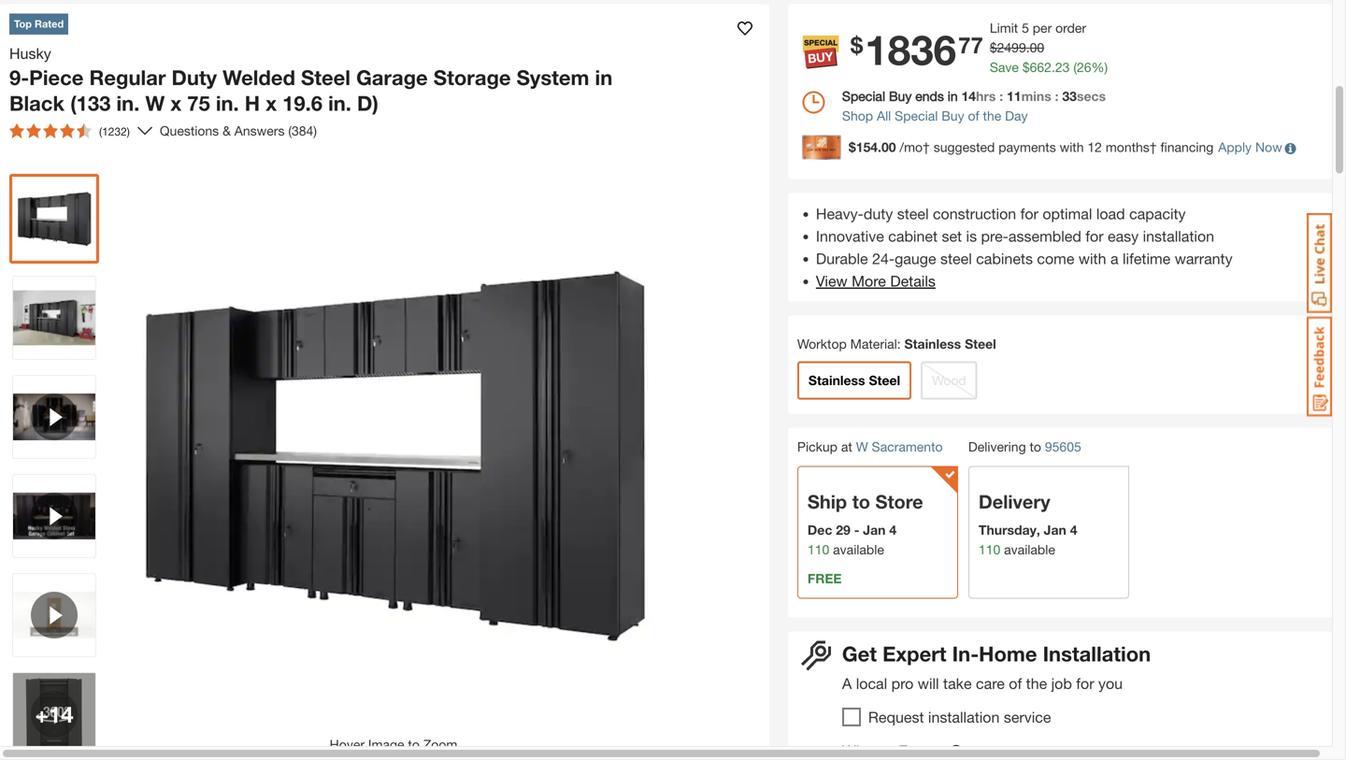 Task type: vqa. For each thing, say whether or not it's contained in the screenshot.
the &
yes



Task type: describe. For each thing, give the bounding box(es) containing it.
per
[[1033, 20, 1052, 36]]

save
[[990, 59, 1019, 75]]

110 inside delivery thursday, jan 4 110 available
[[979, 542, 1001, 557]]

5966910293001 image
[[13, 475, 95, 557]]

set
[[942, 227, 962, 245]]

&
[[223, 123, 231, 138]]

77
[[958, 31, 983, 58]]

black husky garage storage systems gs13209 ss 64.0 image
[[13, 178, 95, 260]]

+ 14
[[35, 701, 73, 727]]

1 horizontal spatial .
[[1052, 59, 1055, 75]]

wood button
[[921, 361, 978, 400]]

local
[[856, 675, 887, 692]]

duty
[[864, 205, 893, 222]]

pro
[[892, 675, 914, 692]]

4 inside delivery thursday, jan 4 110 available
[[1070, 522, 1077, 538]]

add to list image
[[738, 21, 752, 36]]

pre-
[[981, 227, 1009, 245]]

top rated
[[14, 18, 64, 30]]

$ 1836 77
[[851, 25, 983, 74]]

load
[[1096, 205, 1125, 222]]

expect
[[899, 742, 945, 760]]

delivery
[[979, 491, 1050, 513]]

innovative
[[816, 227, 884, 245]]

19.6
[[282, 91, 322, 115]]

payments
[[999, 139, 1056, 155]]

1 in. from the left
[[116, 91, 140, 115]]

at
[[841, 439, 852, 454]]

14 inside the special buy ends in 14 hrs : 11 mins : 33 secs shop all special buy of the day
[[962, 88, 976, 104]]

take
[[943, 675, 972, 692]]

black
[[9, 91, 65, 115]]

26
[[1077, 59, 1092, 75]]

assembled
[[1009, 227, 1081, 245]]

come
[[1037, 249, 1075, 267]]

$ inside $ 1836 77
[[851, 31, 863, 58]]

will
[[918, 675, 939, 692]]

1 horizontal spatial buy
[[942, 108, 964, 123]]

/mo†
[[900, 139, 930, 155]]

all
[[877, 108, 891, 123]]

get
[[842, 642, 877, 666]]

welded
[[223, 65, 295, 90]]

wood
[[932, 372, 966, 388]]

0 horizontal spatial steel
[[897, 205, 929, 222]]

2 x from the left
[[266, 91, 277, 115]]

image
[[368, 737, 404, 752]]

service
[[1004, 708, 1051, 726]]

thursday,
[[979, 522, 1040, 538]]

steel inside husky 9-piece regular duty welded steel garage storage system in black (133 in. w x 75 in. h x 19.6 in. d)
[[301, 65, 351, 90]]

662
[[1030, 59, 1052, 75]]

(384)
[[288, 123, 317, 138]]

system
[[517, 65, 589, 90]]

-
[[854, 522, 860, 538]]

1 vertical spatial w
[[856, 439, 868, 454]]

0 vertical spatial with
[[1060, 139, 1084, 155]]

live chat image
[[1307, 213, 1332, 313]]

ship
[[808, 491, 847, 513]]

zoom
[[423, 737, 457, 752]]

00
[[1030, 40, 1044, 55]]

limit
[[990, 20, 1018, 36]]

black husky garage storage systems gs13209 ss e1.1 image
[[13, 277, 95, 359]]

$154.00 /mo† suggested payments with 12 months† financing
[[849, 139, 1214, 155]]

to for ship
[[852, 491, 870, 513]]

hover image to zoom button
[[113, 174, 674, 754]]

gauge
[[895, 249, 936, 267]]

easy
[[1108, 227, 1139, 245]]

husky
[[9, 44, 51, 62]]

piece
[[29, 65, 84, 90]]

0 vertical spatial for
[[1021, 205, 1039, 222]]

of inside the special buy ends in 14 hrs : 11 mins : 33 secs shop all special buy of the day
[[968, 108, 979, 123]]

secs
[[1077, 88, 1106, 104]]

1 vertical spatial steel
[[940, 249, 972, 267]]

financing
[[1161, 139, 1214, 155]]

to for delivering
[[1030, 439, 1041, 454]]

d)
[[357, 91, 378, 115]]

stainless inside stainless steel 'button'
[[809, 372, 865, 388]]

warranty
[[1175, 249, 1233, 267]]

in inside the special buy ends in 14 hrs : 11 mins : 33 secs shop all special buy of the day
[[948, 88, 958, 104]]

questions
[[160, 123, 219, 138]]

(1232)
[[99, 125, 130, 138]]

now
[[1255, 139, 1282, 155]]

0 horizontal spatial :
[[897, 336, 901, 351]]

optimal
[[1043, 205, 1092, 222]]

a
[[1111, 249, 1119, 267]]

cabinet
[[888, 227, 938, 245]]

12
[[1088, 139, 1102, 155]]

apply now link
[[1218, 139, 1282, 155]]

material
[[850, 336, 897, 351]]

heavy-
[[816, 205, 864, 222]]

shop all special buy of the day link
[[802, 106, 1318, 126]]

worktop material : stainless steel
[[797, 336, 996, 351]]

ship to store dec 29 - jan 4 110 available
[[808, 491, 923, 557]]

of inside get expert in-home installation a local pro will take care of the job for you
[[1009, 675, 1022, 692]]

cabinets
[[976, 249, 1033, 267]]

heavy-duty steel construction for optimal load capacity innovative cabinet set is pre-assembled for easy installation durable 24-gauge steel cabinets come with a lifetime warranty view more details
[[816, 205, 1233, 290]]

w sacramento button
[[856, 439, 943, 454]]

stainless steel button
[[797, 361, 912, 400]]

installation inside heavy-duty steel construction for optimal load capacity innovative cabinet set is pre-assembled for easy installation durable 24-gauge steel cabinets come with a lifetime warranty view more details
[[1143, 227, 1214, 245]]

ends
[[915, 88, 944, 104]]

more
[[852, 272, 886, 290]]



Task type: locate. For each thing, give the bounding box(es) containing it.
306605258_s01 image
[[13, 673, 95, 755]]

0 vertical spatial of
[[968, 108, 979, 123]]

2 vertical spatial for
[[1076, 675, 1094, 692]]

stainless up "wood"
[[905, 336, 961, 351]]

0 horizontal spatial in.
[[116, 91, 140, 115]]

with inside heavy-duty steel construction for optimal load capacity innovative cabinet set is pre-assembled for easy installation durable 24-gauge steel cabinets come with a lifetime warranty view more details
[[1079, 249, 1106, 267]]

1 horizontal spatial special
[[895, 108, 938, 123]]

to left zoom
[[408, 737, 420, 752]]

0 vertical spatial installation
[[1143, 227, 1214, 245]]

1 vertical spatial of
[[1009, 675, 1022, 692]]

request installation service
[[868, 708, 1051, 726]]

buy down 'ends'
[[942, 108, 964, 123]]

hover
[[330, 737, 365, 752]]

5966556512001 image
[[13, 376, 95, 458]]

110 down thursday,
[[979, 542, 1001, 557]]

to up - at bottom
[[852, 491, 870, 513]]

1 vertical spatial 14
[[48, 701, 73, 727]]

0 horizontal spatial 14
[[48, 701, 73, 727]]

x
[[170, 91, 181, 115], [266, 91, 277, 115]]

of
[[968, 108, 979, 123], [1009, 675, 1022, 692]]

0 horizontal spatial in
[[595, 65, 613, 90]]

2 horizontal spatial in.
[[328, 91, 351, 115]]

x right h
[[266, 91, 277, 115]]

available down thursday,
[[1004, 542, 1055, 557]]

hover image to zoom
[[330, 737, 457, 752]]

0 horizontal spatial jan
[[863, 522, 886, 538]]

to
[[1030, 439, 1041, 454], [852, 491, 870, 513], [408, 737, 420, 752], [881, 742, 895, 760]]

available down - at bottom
[[833, 542, 884, 557]]

steel down 'set'
[[940, 249, 972, 267]]

w down regular
[[145, 91, 165, 115]]

0 vertical spatial the
[[983, 108, 1002, 123]]

x left "75"
[[170, 91, 181, 115]]

storage
[[434, 65, 511, 90]]

0 vertical spatial buy
[[889, 88, 912, 104]]

$ right save at the right top of the page
[[1023, 59, 1030, 75]]

95605
[[1045, 439, 1081, 455]]

33
[[1062, 88, 1077, 104]]

(
[[1074, 59, 1077, 75]]

1 available from the left
[[833, 542, 884, 557]]

with left the a
[[1079, 249, 1106, 267]]

+
[[35, 701, 48, 727]]

is
[[966, 227, 977, 245]]

free
[[808, 571, 842, 586]]

1 horizontal spatial steel
[[869, 372, 900, 388]]

4.5 stars image
[[9, 123, 92, 138]]

0 horizontal spatial installation
[[928, 708, 1000, 726]]

for inside get expert in-home installation a local pro will take care of the job for you
[[1076, 675, 1094, 692]]

75
[[187, 91, 210, 115]]

1 x from the left
[[170, 91, 181, 115]]

$154.00
[[849, 139, 896, 155]]

0 vertical spatial .
[[1026, 40, 1030, 55]]

0 horizontal spatial .
[[1026, 40, 1030, 55]]

2 110 from the left
[[979, 542, 1001, 557]]

with left 12
[[1060, 139, 1084, 155]]

months†
[[1106, 139, 1157, 155]]

steel up cabinet
[[897, 205, 929, 222]]

0 horizontal spatial w
[[145, 91, 165, 115]]

for up assembled
[[1021, 205, 1039, 222]]

for for installation
[[1076, 675, 1094, 692]]

stainless down worktop
[[809, 372, 865, 388]]

110 inside the ship to store dec 29 - jan 4 110 available
[[808, 542, 829, 557]]

1 vertical spatial steel
[[965, 336, 996, 351]]

limit 5 per order $ 2499 . 00 save $ 662 . 23 ( 26 %)
[[990, 20, 1108, 75]]

1 horizontal spatial :
[[1000, 88, 1003, 104]]

steel up 19.6
[[301, 65, 351, 90]]

in. left h
[[216, 91, 239, 115]]

the left the job
[[1026, 675, 1047, 692]]

1 4 from the left
[[889, 522, 897, 538]]

construction
[[933, 205, 1016, 222]]

worktop
[[797, 336, 847, 351]]

: left '11'
[[1000, 88, 1003, 104]]

1 vertical spatial special
[[895, 108, 938, 123]]

24-
[[872, 249, 895, 267]]

0 horizontal spatial x
[[170, 91, 181, 115]]

special buy ends in 14 hrs : 11 mins : 33 secs shop all special buy of the day
[[842, 88, 1106, 123]]

special down 'ends'
[[895, 108, 938, 123]]

regular
[[89, 65, 166, 90]]

1 vertical spatial for
[[1086, 227, 1104, 245]]

suggested
[[934, 139, 995, 155]]

top
[[14, 18, 32, 30]]

the down the hrs at the top of page
[[983, 108, 1002, 123]]

the inside get expert in-home installation a local pro will take care of the job for you
[[1026, 675, 1047, 692]]

14
[[962, 88, 976, 104], [48, 701, 73, 727]]

sacramento
[[872, 439, 943, 454]]

jan right - at bottom
[[863, 522, 886, 538]]

for down 'load'
[[1086, 227, 1104, 245]]

installation down the take
[[928, 708, 1000, 726]]

(1232) link
[[2, 116, 152, 146]]

for for for
[[1086, 227, 1104, 245]]

pickup
[[797, 439, 838, 454]]

4 right thursday,
[[1070, 522, 1077, 538]]

in. left d)
[[328, 91, 351, 115]]

mins
[[1021, 88, 1051, 104]]

steel inside 'button'
[[869, 372, 900, 388]]

$ down limit
[[990, 40, 997, 55]]

2 vertical spatial steel
[[869, 372, 900, 388]]

0 horizontal spatial steel
[[301, 65, 351, 90]]

to right what
[[881, 742, 895, 760]]

4 inside the ship to store dec 29 - jan 4 110 available
[[889, 522, 897, 538]]

0 horizontal spatial stainless
[[809, 372, 865, 388]]

1 horizontal spatial steel
[[940, 249, 972, 267]]

view more details link
[[816, 272, 936, 290]]

to inside the ship to store dec 29 - jan 4 110 available
[[852, 491, 870, 513]]

jan inside delivery thursday, jan 4 110 available
[[1044, 522, 1067, 538]]

apply now image
[[802, 135, 849, 160]]

steel down material
[[869, 372, 900, 388]]

1 horizontal spatial 4
[[1070, 522, 1077, 538]]

answers
[[234, 123, 285, 138]]

husky link
[[9, 42, 59, 65]]

1 horizontal spatial in.
[[216, 91, 239, 115]]

1 horizontal spatial 14
[[962, 88, 976, 104]]

husky 9-piece regular duty welded steel garage storage system in black (133 in. w x 75 in. h x 19.6 in. d)
[[9, 44, 613, 115]]

1 vertical spatial installation
[[928, 708, 1000, 726]]

rated
[[35, 18, 64, 30]]

garage
[[356, 65, 428, 90]]

for
[[1021, 205, 1039, 222], [1086, 227, 1104, 245], [1076, 675, 1094, 692]]

details
[[890, 272, 936, 290]]

1 horizontal spatial jan
[[1044, 522, 1067, 538]]

available inside delivery thursday, jan 4 110 available
[[1004, 542, 1055, 557]]

0 vertical spatial special
[[842, 88, 885, 104]]

durable
[[816, 249, 868, 267]]

store
[[876, 491, 923, 513]]

request
[[868, 708, 924, 726]]

1 vertical spatial the
[[1026, 675, 1047, 692]]

$ left 1836
[[851, 31, 863, 58]]

0 horizontal spatial buy
[[889, 88, 912, 104]]

in right system
[[595, 65, 613, 90]]

buy up 'all'
[[889, 88, 912, 104]]

w right at
[[856, 439, 868, 454]]

lifetime
[[1123, 249, 1171, 267]]

0 vertical spatial steel
[[301, 65, 351, 90]]

(1232) button
[[2, 116, 137, 146]]

1 horizontal spatial 110
[[979, 542, 1001, 557]]

a
[[842, 675, 852, 692]]

to inside the delivering to 95605
[[1030, 439, 1041, 454]]

5
[[1022, 20, 1029, 36]]

. left (
[[1052, 59, 1055, 75]]

apply now
[[1218, 139, 1282, 155]]

1 horizontal spatial stainless
[[905, 336, 961, 351]]

0 horizontal spatial $
[[851, 31, 863, 58]]

0 horizontal spatial special
[[842, 88, 885, 104]]

steel up "wood"
[[965, 336, 996, 351]]

of right care at right bottom
[[1009, 675, 1022, 692]]

1 jan from the left
[[863, 522, 886, 538]]

what to expect
[[842, 742, 945, 760]]

4 down store
[[889, 522, 897, 538]]

0 vertical spatial steel
[[897, 205, 929, 222]]

1 horizontal spatial of
[[1009, 675, 1022, 692]]

1 vertical spatial stainless
[[809, 372, 865, 388]]

0 vertical spatial 14
[[962, 88, 976, 104]]

29
[[836, 522, 851, 538]]

apply
[[1218, 139, 1252, 155]]

2 available from the left
[[1004, 542, 1055, 557]]

buy
[[889, 88, 912, 104], [942, 108, 964, 123]]

2 horizontal spatial steel
[[965, 336, 996, 351]]

0 horizontal spatial 110
[[808, 542, 829, 557]]

to for what
[[881, 742, 895, 760]]

5983196664001 image
[[13, 574, 95, 656]]

1 horizontal spatial x
[[266, 91, 277, 115]]

the inside the special buy ends in 14 hrs : 11 mins : 33 secs shop all special buy of the day
[[983, 108, 1002, 123]]

3 in. from the left
[[328, 91, 351, 115]]

in right 'ends'
[[948, 88, 958, 104]]

for right the job
[[1076, 675, 1094, 692]]

what
[[842, 742, 877, 760]]

1 horizontal spatial $
[[990, 40, 997, 55]]

1 vertical spatial .
[[1052, 59, 1055, 75]]

in-
[[952, 642, 979, 666]]

home
[[979, 642, 1037, 666]]

jan inside the ship to store dec 29 - jan 4 110 available
[[863, 522, 886, 538]]

what to expect button
[[842, 742, 964, 760]]

feedback link image
[[1307, 316, 1332, 417]]

in.
[[116, 91, 140, 115], [216, 91, 239, 115], [328, 91, 351, 115]]

2 horizontal spatial $
[[1023, 59, 1030, 75]]

11
[[1007, 88, 1021, 104]]

0 horizontal spatial available
[[833, 542, 884, 557]]

1 vertical spatial with
[[1079, 249, 1106, 267]]

110
[[808, 542, 829, 557], [979, 542, 1001, 557]]

0 vertical spatial w
[[145, 91, 165, 115]]

jan right thursday,
[[1044, 522, 1067, 538]]

in. down regular
[[116, 91, 140, 115]]

2 4 from the left
[[1070, 522, 1077, 538]]

1 horizontal spatial the
[[1026, 675, 1047, 692]]

0 horizontal spatial 4
[[889, 522, 897, 538]]

view
[[816, 272, 848, 290]]

special up shop
[[842, 88, 885, 104]]

2 jan from the left
[[1044, 522, 1067, 538]]

: up stainless steel
[[897, 336, 901, 351]]

care
[[976, 675, 1005, 692]]

1 horizontal spatial in
[[948, 88, 958, 104]]

0 horizontal spatial the
[[983, 108, 1002, 123]]

2499
[[997, 40, 1026, 55]]

w inside husky 9-piece regular duty welded steel garage storage system in black (133 in. w x 75 in. h x 19.6 in. d)
[[145, 91, 165, 115]]

special
[[842, 88, 885, 104], [895, 108, 938, 123]]

of down the hrs at the top of page
[[968, 108, 979, 123]]

h
[[245, 91, 260, 115]]

4
[[889, 522, 897, 538], [1070, 522, 1077, 538]]

in inside husky 9-piece regular duty welded steel garage storage system in black (133 in. w x 75 in. h x 19.6 in. d)
[[595, 65, 613, 90]]

2 horizontal spatial :
[[1055, 88, 1059, 104]]

1 110 from the left
[[808, 542, 829, 557]]

95605 link
[[1045, 437, 1081, 457]]

available
[[833, 542, 884, 557], [1004, 542, 1055, 557]]

questions & answers (384)
[[160, 123, 317, 138]]

duty
[[172, 65, 217, 90]]

to left 95605
[[1030, 439, 1041, 454]]

2 in. from the left
[[216, 91, 239, 115]]

110 down dec in the right of the page
[[808, 542, 829, 557]]

. down 5
[[1026, 40, 1030, 55]]

%)
[[1092, 59, 1108, 75]]

1 horizontal spatial installation
[[1143, 227, 1214, 245]]

1 vertical spatial buy
[[942, 108, 964, 123]]

1 horizontal spatial w
[[856, 439, 868, 454]]

1 horizontal spatial available
[[1004, 542, 1055, 557]]

available inside the ship to store dec 29 - jan 4 110 available
[[833, 542, 884, 557]]

.
[[1026, 40, 1030, 55], [1052, 59, 1055, 75]]

: left 33
[[1055, 88, 1059, 104]]

installation down capacity
[[1143, 227, 1214, 245]]

0 horizontal spatial of
[[968, 108, 979, 123]]

0 vertical spatial stainless
[[905, 336, 961, 351]]

9-
[[9, 65, 29, 90]]



